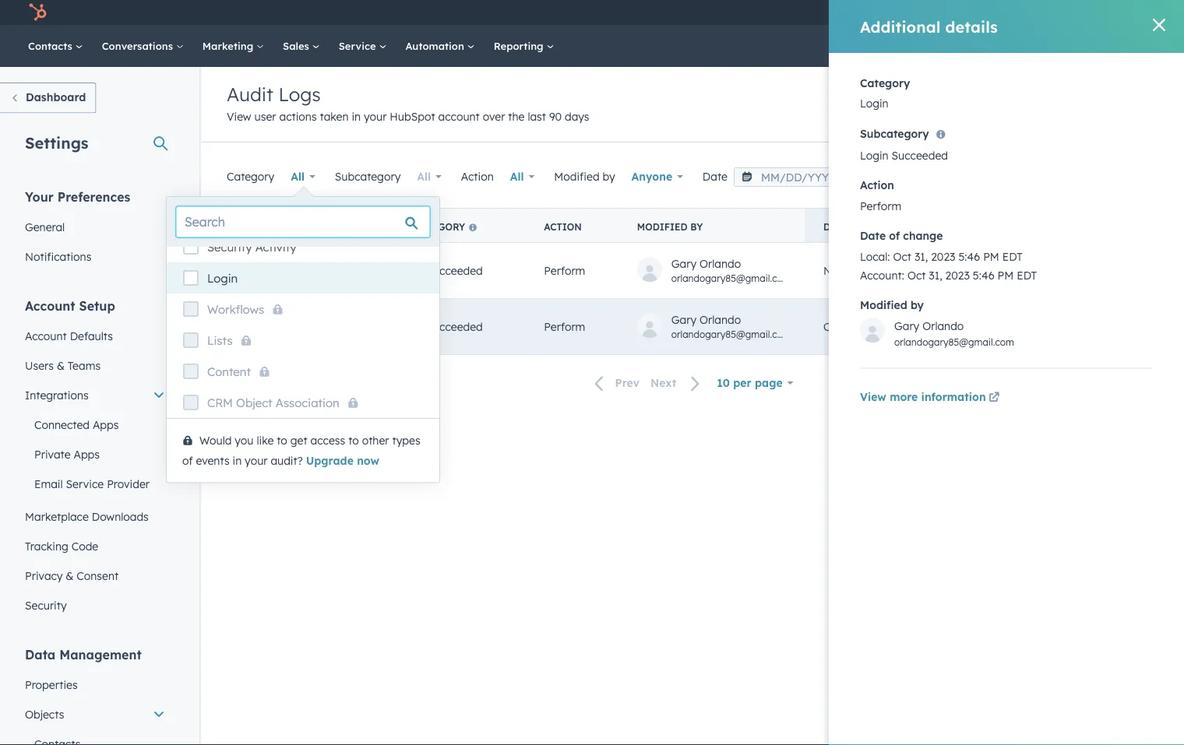 Task type: vqa. For each thing, say whether or not it's contained in the screenshot.
the 'An'
no



Task type: describe. For each thing, give the bounding box(es) containing it.
would you like to get access to other types of events in your audit?
[[182, 434, 420, 467]]

date for date of change
[[824, 221, 848, 233]]

events
[[196, 454, 230, 467]]

date for date
[[703, 170, 728, 183]]

your preferences element
[[16, 188, 175, 272]]

upgrade for upgrade
[[904, 7, 946, 20]]

orlandogary85@gmail.com for oct
[[671, 328, 791, 340]]

anyone button
[[621, 161, 693, 192]]

link opens in a new window image
[[989, 393, 1000, 404]]

gary orlando orlandogary85@gmail.com for nov
[[671, 257, 791, 284]]

hubspot image
[[28, 3, 47, 22]]

calling icon button
[[949, 2, 975, 23]]

all button for action
[[500, 161, 545, 192]]

2 horizontal spatial modified
[[860, 298, 907, 312]]

all for subcategory
[[417, 170, 431, 183]]

object
[[236, 396, 272, 411]]

provider
[[107, 477, 150, 491]]

link opens in a new window image
[[989, 389, 1000, 407]]

your inside the would you like to get access to other types of events in your audit?
[[245, 454, 268, 467]]

nov 1, 2023 12:17 pm edt
[[824, 264, 952, 278]]

abc button
[[1096, 0, 1164, 25]]

0 vertical spatial oct
[[893, 250, 912, 263]]

2 history from the top
[[1082, 320, 1122, 334]]

page
[[755, 376, 783, 390]]

marketplace downloads link
[[16, 502, 175, 532]]

sales
[[283, 39, 312, 52]]

security link
[[16, 591, 175, 621]]

search button
[[1144, 33, 1170, 59]]

connected apps link
[[16, 410, 175, 440]]

activity
[[255, 240, 296, 255]]

subcategory for action
[[335, 170, 401, 183]]

2 vertical spatial 31,
[[845, 320, 858, 334]]

0 vertical spatial by
[[603, 170, 615, 183]]

account for account defaults link
[[25, 329, 67, 343]]

association
[[276, 396, 339, 411]]

account for account setup element
[[25, 298, 75, 314]]

you
[[235, 434, 254, 448]]

view more information
[[860, 390, 986, 404]]

marketplace downloads
[[25, 510, 149, 524]]

12:17
[[886, 264, 910, 278]]

your preferences
[[25, 189, 130, 205]]

Search search field
[[176, 206, 430, 238]]

all for category
[[291, 170, 305, 183]]

settings link
[[1044, 4, 1064, 21]]

10 per page button
[[710, 368, 800, 399]]

downloads
[[92, 510, 149, 524]]

date of change button
[[805, 208, 982, 243]]

get
[[290, 434, 307, 448]]

2 vertical spatial 5:46
[[889, 320, 911, 334]]

email
[[34, 477, 63, 491]]

gary for nov 1, 2023 12:17 pm edt
[[671, 257, 697, 270]]

menu containing abc
[[885, 0, 1166, 25]]

marketing link
[[193, 25, 273, 67]]

users & teams link
[[16, 351, 175, 381]]

other
[[362, 434, 389, 448]]

1 horizontal spatial service
[[339, 39, 379, 52]]

prev button
[[586, 373, 645, 394]]

change for date of change local: oct 31, 2023 5:46 pm edt account: oct 31, 2023 5:46 pm edt
[[903, 229, 943, 243]]

1 horizontal spatial to
[[348, 434, 359, 448]]

private apps
[[34, 448, 100, 461]]

date of change
[[824, 221, 907, 233]]

workflows
[[207, 302, 264, 317]]

of for date of change local: oct 31, 2023 5:46 pm edt account: oct 31, 2023 5:46 pm edt
[[889, 229, 900, 243]]

logs
[[279, 83, 321, 106]]

action perform
[[860, 178, 902, 213]]

2023 down the local:
[[858, 264, 883, 278]]

descending sort. press to sort ascending. element
[[912, 220, 918, 234]]

10 per page
[[717, 376, 783, 390]]

all button
[[281, 161, 326, 192]]

2 horizontal spatial to
[[853, 170, 864, 183]]

1 vertical spatial 5:46
[[973, 268, 995, 282]]

account defaults link
[[16, 321, 175, 351]]

in inside the would you like to get access to other types of events in your audit?
[[233, 454, 242, 467]]

0 vertical spatial succeeded
[[892, 148, 948, 162]]

data management
[[25, 647, 142, 663]]

audit?
[[271, 454, 303, 467]]

audit logs view user actions taken in your hubspot account over the last 90 days
[[227, 83, 589, 123]]

access
[[310, 434, 345, 448]]

gary for oct 31, 2023 5:46 pm edt
[[671, 313, 697, 326]]

contacts link
[[19, 25, 92, 67]]

taken
[[320, 110, 349, 123]]

abc
[[1123, 6, 1141, 19]]

conversations
[[102, 39, 176, 52]]

category for category login
[[860, 76, 910, 90]]

private apps link
[[16, 440, 175, 469]]

now
[[357, 454, 379, 467]]

marketplaces button
[[979, 0, 1011, 25]]

2023 right 12:17
[[946, 268, 970, 282]]

local:
[[860, 250, 890, 263]]

login succeeded for nov 1, 2023 12:17 pm edt
[[395, 264, 483, 278]]

dashboard link
[[0, 83, 96, 113]]

succeeded for oct 31, 2023 5:46 pm edt
[[426, 320, 483, 334]]

connected
[[34, 418, 90, 432]]

of for date of change
[[851, 221, 864, 233]]

hubspot
[[390, 110, 435, 123]]

your
[[25, 189, 54, 205]]

action inside action perform
[[860, 178, 894, 192]]

security activity
[[207, 240, 296, 255]]

MM/DD/YYYY text field
[[734, 167, 845, 187]]

service inside account setup element
[[66, 477, 104, 491]]

login inside category login
[[860, 97, 889, 110]]

general
[[25, 220, 65, 234]]

automation
[[405, 39, 467, 52]]

content
[[207, 365, 251, 379]]

the
[[508, 110, 525, 123]]

login succeeded for oct 31, 2023 5:46 pm edt
[[395, 320, 483, 334]]

oct 31, 2023 5:46 pm edt
[[824, 320, 953, 334]]

user
[[254, 110, 276, 123]]

1 horizontal spatial action
[[544, 221, 582, 233]]

properties
[[25, 678, 78, 692]]

conversations link
[[92, 25, 193, 67]]

perform for oct
[[544, 320, 585, 334]]

1 vertical spatial oct
[[908, 268, 926, 282]]

succeeded for nov 1, 2023 12:17 pm edt
[[426, 264, 483, 278]]

account for account login history link
[[1001, 264, 1045, 278]]

0 horizontal spatial to
[[277, 434, 287, 448]]

crm object association
[[207, 396, 339, 411]]

orlandogary85@gmail.com for nov
[[671, 272, 791, 284]]

view inside audit logs view user actions taken in your hubspot account over the last 90 days
[[227, 110, 251, 123]]

view more information link
[[860, 389, 1002, 407]]

settings image
[[1047, 7, 1061, 21]]

2 vertical spatial by
[[911, 298, 924, 312]]

apps for private apps
[[74, 448, 100, 461]]

login inside list box
[[207, 271, 238, 286]]

close image
[[1153, 19, 1166, 31]]

help button
[[1014, 0, 1041, 25]]

1 horizontal spatial modified
[[637, 221, 688, 233]]

gary orlando orlandogary85@gmail.com for oct
[[671, 313, 791, 340]]

tracking code link
[[16, 532, 175, 561]]

reporting
[[494, 39, 547, 52]]

sales link
[[273, 25, 329, 67]]

email service provider
[[34, 477, 150, 491]]

10
[[717, 376, 730, 390]]

2 account login history from the top
[[1001, 320, 1122, 334]]

0 vertical spatial 5:46
[[959, 250, 980, 263]]

data management element
[[16, 646, 175, 746]]

over
[[483, 110, 505, 123]]

gary orlando image
[[1106, 5, 1120, 19]]

consent
[[77, 569, 119, 583]]



Task type: locate. For each thing, give the bounding box(es) containing it.
0 horizontal spatial date
[[703, 170, 728, 183]]

more
[[890, 390, 918, 404]]

0 vertical spatial 31,
[[915, 250, 928, 263]]

0 horizontal spatial all
[[291, 170, 305, 183]]

1 horizontal spatial all button
[[500, 161, 545, 192]]

change left descending sort. press to sort ascending. element
[[867, 221, 907, 233]]

subcategory for perform
[[395, 221, 465, 233]]

upgrade image
[[887, 7, 901, 21]]

2 all from the left
[[417, 170, 431, 183]]

1 vertical spatial account login history
[[1001, 320, 1122, 334]]

1 horizontal spatial 31,
[[915, 250, 928, 263]]

2 vertical spatial login succeeded
[[395, 320, 483, 334]]

privacy & consent link
[[16, 561, 175, 591]]

1 horizontal spatial of
[[851, 221, 864, 233]]

all button down hubspot
[[407, 161, 452, 192]]

anyone
[[632, 170, 672, 183]]

marketing
[[202, 39, 256, 52]]

your inside audit logs view user actions taken in your hubspot account over the last 90 days
[[364, 110, 387, 123]]

additional
[[860, 17, 941, 36]]

all down hubspot
[[417, 170, 431, 183]]

tracking
[[25, 540, 68, 553]]

your left hubspot
[[364, 110, 387, 123]]

view left the more
[[860, 390, 887, 404]]

1 vertical spatial subcategory
[[335, 170, 401, 183]]

audit
[[227, 83, 273, 106]]

privacy & consent
[[25, 569, 119, 583]]

oct up 12:17
[[893, 250, 912, 263]]

31, down 1, on the right top of the page
[[845, 320, 858, 334]]

lists
[[207, 333, 233, 348]]

0 vertical spatial security
[[207, 240, 252, 255]]

orlando for oct 31, 2023 5:46 pm edt
[[700, 313, 741, 326]]

all for action
[[510, 170, 524, 183]]

3 all from the left
[[510, 170, 524, 183]]

all up search search box
[[291, 170, 305, 183]]

modified up oct 31, 2023 5:46 pm edt
[[860, 298, 907, 312]]

settings
[[25, 133, 88, 152]]

0 horizontal spatial modified
[[554, 170, 600, 183]]

all button for subcategory
[[407, 161, 452, 192]]

2 all button from the left
[[500, 161, 545, 192]]

menu
[[885, 0, 1166, 25]]

1 vertical spatial &
[[66, 569, 74, 583]]

pagination navigation
[[586, 373, 710, 394]]

0 vertical spatial in
[[352, 110, 361, 123]]

upgrade now
[[306, 454, 379, 467]]

account login history link
[[1001, 264, 1138, 278]]

search image
[[1152, 41, 1162, 51]]

notifications link
[[16, 242, 175, 272]]

modified down anyone popup button
[[637, 221, 688, 233]]

0 vertical spatial login succeeded
[[860, 148, 948, 162]]

1 horizontal spatial upgrade
[[904, 7, 946, 20]]

1 horizontal spatial by
[[690, 221, 703, 233]]

service right sales link
[[339, 39, 379, 52]]

1 all button from the left
[[407, 161, 452, 192]]

date inside date of change local: oct 31, 2023 5:46 pm edt account: oct 31, 2023 5:46 pm edt
[[860, 229, 886, 243]]

modified by up oct 31, 2023 5:46 pm edt
[[860, 298, 924, 312]]

change
[[867, 221, 907, 233], [903, 229, 943, 243]]

1 horizontal spatial in
[[352, 110, 361, 123]]

1 history from the top
[[1082, 264, 1122, 278]]

apps up email service provider
[[74, 448, 100, 461]]

0 horizontal spatial your
[[245, 454, 268, 467]]

category login
[[860, 76, 910, 110]]

days
[[565, 110, 589, 123]]

0 vertical spatial &
[[57, 359, 65, 372]]

0 vertical spatial account login history
[[1001, 264, 1122, 278]]

0 horizontal spatial of
[[182, 454, 193, 467]]

1 vertical spatial 31,
[[929, 268, 942, 282]]

2 horizontal spatial by
[[911, 298, 924, 312]]

90
[[549, 110, 562, 123]]

account
[[438, 110, 480, 123]]

to left other
[[348, 434, 359, 448]]

1 vertical spatial login succeeded
[[395, 264, 483, 278]]

privacy
[[25, 569, 63, 583]]

connected apps
[[34, 418, 119, 432]]

change up 12:17
[[903, 229, 943, 243]]

pm
[[983, 250, 1000, 263], [913, 264, 929, 278], [998, 268, 1014, 282], [914, 320, 930, 334]]

&
[[57, 359, 65, 372], [66, 569, 74, 583]]

setup
[[79, 298, 115, 314]]

1,
[[847, 264, 855, 278]]

2 horizontal spatial 31,
[[929, 268, 942, 282]]

2 horizontal spatial modified by
[[860, 298, 924, 312]]

modified by
[[554, 170, 615, 183], [637, 221, 703, 233], [860, 298, 924, 312]]

1 vertical spatial upgrade
[[306, 454, 354, 467]]

change inside date of change local: oct 31, 2023 5:46 pm edt account: oct 31, 2023 5:46 pm edt
[[903, 229, 943, 243]]

2023 up nov 1, 2023 12:17 pm edt
[[931, 250, 956, 263]]

0 horizontal spatial security
[[25, 599, 67, 612]]

general link
[[16, 212, 175, 242]]

of left events
[[182, 454, 193, 467]]

0 horizontal spatial 31,
[[845, 320, 858, 334]]

2 vertical spatial modified
[[860, 298, 907, 312]]

last
[[528, 110, 546, 123]]

0 horizontal spatial upgrade
[[306, 454, 354, 467]]

of inside date of change button
[[851, 221, 864, 233]]

management
[[59, 647, 142, 663]]

objects
[[25, 708, 64, 721]]

view down audit
[[227, 110, 251, 123]]

subcategory
[[860, 127, 929, 140], [335, 170, 401, 183], [395, 221, 465, 233]]

date up the local:
[[860, 229, 886, 243]]

in right taken
[[352, 110, 361, 123]]

0 horizontal spatial action
[[461, 170, 494, 183]]

1 horizontal spatial category
[[860, 76, 910, 90]]

of left descending sort. press to sort ascending. element
[[889, 229, 900, 243]]

1 all from the left
[[291, 170, 305, 183]]

0 vertical spatial upgrade
[[904, 7, 946, 20]]

service down the private apps 'link'
[[66, 477, 104, 491]]

1 account login history from the top
[[1001, 264, 1122, 278]]

modified by down anyone popup button
[[637, 221, 703, 233]]

users & teams
[[25, 359, 101, 372]]

calling icon image
[[955, 6, 969, 20]]

1 horizontal spatial date
[[824, 221, 848, 233]]

in inside audit logs view user actions taken in your hubspot account over the last 90 days
[[352, 110, 361, 123]]

change for date of change
[[867, 221, 907, 233]]

0 vertical spatial modified by
[[554, 170, 615, 183]]

0 horizontal spatial in
[[233, 454, 242, 467]]

by left the 'anyone'
[[603, 170, 615, 183]]

2 vertical spatial succeeded
[[426, 320, 483, 334]]

orlandogary85@gmail.com
[[671, 272, 791, 284], [671, 328, 791, 340], [894, 337, 1014, 348]]

orlando for nov 1, 2023 12:17 pm edt
[[700, 257, 741, 270]]

date
[[703, 170, 728, 183], [824, 221, 848, 233], [860, 229, 886, 243]]

31, right 12:17
[[929, 268, 942, 282]]

category left all dropdown button
[[227, 170, 274, 183]]

of inside date of change local: oct 31, 2023 5:46 pm edt account: oct 31, 2023 5:46 pm edt
[[889, 229, 900, 243]]

list box
[[167, 231, 439, 418]]

by up oct 31, 2023 5:46 pm edt
[[911, 298, 924, 312]]

0 horizontal spatial view
[[227, 110, 251, 123]]

apps down integrations button
[[93, 418, 119, 432]]

details
[[945, 17, 998, 36]]

1 horizontal spatial view
[[860, 390, 887, 404]]

in
[[352, 110, 361, 123], [233, 454, 242, 467]]

1 vertical spatial apps
[[74, 448, 100, 461]]

1 horizontal spatial all
[[417, 170, 431, 183]]

gary orlando orlandogary85@gmail.com
[[671, 257, 791, 284], [671, 313, 791, 340], [894, 319, 1014, 348]]

in down you
[[233, 454, 242, 467]]

0 horizontal spatial by
[[603, 170, 615, 183]]

date right anyone popup button
[[703, 170, 728, 183]]

& right privacy
[[66, 569, 74, 583]]

perform for nov
[[544, 264, 585, 278]]

like
[[257, 434, 274, 448]]

2 vertical spatial perform
[[544, 320, 585, 334]]

2 horizontal spatial all
[[510, 170, 524, 183]]

all
[[291, 170, 305, 183], [417, 170, 431, 183], [510, 170, 524, 183]]

change inside button
[[867, 221, 907, 233]]

types
[[392, 434, 420, 448]]

list box containing security activity
[[167, 231, 439, 418]]

private
[[34, 448, 71, 461]]

upgrade for upgrade now
[[306, 454, 354, 467]]

account setup element
[[16, 297, 175, 621]]

succeeded
[[892, 148, 948, 162], [426, 264, 483, 278], [426, 320, 483, 334]]

1 vertical spatial security
[[25, 599, 67, 612]]

0 horizontal spatial service
[[66, 477, 104, 491]]

2023 down account:
[[861, 320, 886, 334]]

1 vertical spatial by
[[690, 221, 703, 233]]

& for privacy
[[66, 569, 74, 583]]

oct down nov at top
[[824, 320, 842, 334]]

all down the
[[510, 170, 524, 183]]

integrations
[[25, 388, 89, 402]]

security down privacy
[[25, 599, 67, 612]]

0 horizontal spatial category
[[227, 170, 274, 183]]

1 vertical spatial view
[[860, 390, 887, 404]]

1 vertical spatial history
[[1082, 320, 1122, 334]]

all button down the
[[500, 161, 545, 192]]

0 vertical spatial service
[[339, 39, 379, 52]]

category for category
[[227, 170, 274, 183]]

0 horizontal spatial modified by
[[554, 170, 615, 183]]

2023
[[931, 250, 956, 263], [858, 264, 883, 278], [946, 268, 970, 282], [861, 320, 886, 334]]

security for security activity
[[207, 240, 252, 255]]

0 horizontal spatial all button
[[407, 161, 452, 192]]

category down additional
[[860, 76, 910, 90]]

modified by down days
[[554, 170, 615, 183]]

1 vertical spatial modified
[[637, 221, 688, 233]]

by
[[603, 170, 615, 183], [690, 221, 703, 233], [911, 298, 924, 312]]

help image
[[1021, 7, 1035, 21]]

0 vertical spatial apps
[[93, 418, 119, 432]]

MM/DD/YYYY text field
[[871, 167, 983, 187]]

2 horizontal spatial of
[[889, 229, 900, 243]]

0 vertical spatial view
[[227, 110, 251, 123]]

1 horizontal spatial &
[[66, 569, 74, 583]]

1 vertical spatial succeeded
[[426, 264, 483, 278]]

1 vertical spatial perform
[[544, 264, 585, 278]]

2 horizontal spatial date
[[860, 229, 886, 243]]

date of change local: oct 31, 2023 5:46 pm edt account: oct 31, 2023 5:46 pm edt
[[860, 229, 1037, 282]]

1 vertical spatial service
[[66, 477, 104, 491]]

edt
[[1003, 250, 1023, 263], [932, 264, 952, 278], [1017, 268, 1037, 282], [933, 320, 953, 334]]

actions
[[279, 110, 317, 123]]

1 horizontal spatial security
[[207, 240, 252, 255]]

31, down descending sort. press to sort ascending. element
[[915, 250, 928, 263]]

31,
[[915, 250, 928, 263], [929, 268, 942, 282], [845, 320, 858, 334]]

apps inside 'link'
[[74, 448, 100, 461]]

perform
[[860, 199, 902, 213], [544, 264, 585, 278], [544, 320, 585, 334]]

2 vertical spatial subcategory
[[395, 221, 465, 233]]

oct right account:
[[908, 268, 926, 282]]

security inside list box
[[207, 240, 252, 255]]

modified down days
[[554, 170, 600, 183]]

to up date of change
[[853, 170, 864, 183]]

date inside date of change button
[[824, 221, 848, 233]]

automation link
[[396, 25, 484, 67]]

account setup
[[25, 298, 115, 314]]

account:
[[860, 268, 905, 282]]

1 horizontal spatial modified by
[[637, 221, 703, 233]]

notifications image
[[1073, 7, 1087, 21]]

0 vertical spatial category
[[860, 76, 910, 90]]

0 vertical spatial subcategory
[[860, 127, 929, 140]]

defaults
[[70, 329, 113, 343]]

1 vertical spatial category
[[227, 170, 274, 183]]

modified
[[554, 170, 600, 183], [637, 221, 688, 233], [860, 298, 907, 312]]

security left activity
[[207, 240, 252, 255]]

1 vertical spatial modified by
[[637, 221, 703, 233]]

5:46
[[959, 250, 980, 263], [973, 268, 995, 282], [889, 320, 911, 334]]

next
[[651, 376, 676, 390]]

marketplaces image
[[988, 7, 1002, 21]]

0 vertical spatial perform
[[860, 199, 902, 213]]

security inside security link
[[25, 599, 67, 612]]

descending sort. press to sort ascending. image
[[912, 220, 918, 231]]

1 vertical spatial your
[[245, 454, 268, 467]]

dashboard
[[26, 90, 86, 104]]

users
[[25, 359, 54, 372]]

of up the local:
[[851, 221, 864, 233]]

1 horizontal spatial your
[[364, 110, 387, 123]]

properties link
[[16, 670, 175, 700]]

of inside the would you like to get access to other types of events in your audit?
[[182, 454, 193, 467]]

upgrade right upgrade icon
[[904, 7, 946, 20]]

per
[[733, 376, 752, 390]]

1 vertical spatial in
[[233, 454, 242, 467]]

date for date of change local: oct 31, 2023 5:46 pm edt account: oct 31, 2023 5:46 pm edt
[[860, 229, 886, 243]]

0 vertical spatial your
[[364, 110, 387, 123]]

to left get
[[277, 434, 287, 448]]

2 vertical spatial modified by
[[860, 298, 924, 312]]

prev
[[615, 376, 640, 390]]

0 vertical spatial modified
[[554, 170, 600, 183]]

orlando
[[700, 257, 741, 270], [700, 313, 741, 326], [923, 319, 964, 333]]

upgrade down access
[[306, 454, 354, 467]]

0 vertical spatial history
[[1082, 264, 1122, 278]]

all inside dropdown button
[[291, 170, 305, 183]]

crm
[[207, 396, 233, 411]]

contacts
[[28, 39, 75, 52]]

your down like
[[245, 454, 268, 467]]

& right users
[[57, 359, 65, 372]]

2 horizontal spatial action
[[860, 178, 894, 192]]

0 horizontal spatial &
[[57, 359, 65, 372]]

preferences
[[57, 189, 130, 205]]

security for security
[[25, 599, 67, 612]]

date up nov at top
[[824, 221, 848, 233]]

next button
[[645, 373, 710, 394]]

& for users
[[57, 359, 65, 372]]

security
[[207, 240, 252, 255], [25, 599, 67, 612]]

of
[[851, 221, 864, 233], [889, 229, 900, 243], [182, 454, 193, 467]]

login
[[860, 97, 889, 110], [860, 148, 889, 162], [246, 264, 275, 278], [395, 264, 423, 278], [1048, 264, 1079, 278], [207, 271, 238, 286], [246, 320, 275, 334], [395, 320, 423, 334], [1048, 320, 1079, 334]]

nov
[[824, 264, 844, 278]]

2 vertical spatial oct
[[824, 320, 842, 334]]

by down anyone popup button
[[690, 221, 703, 233]]

Search HubSpot search field
[[965, 33, 1156, 59]]

apps for connected apps
[[93, 418, 119, 432]]



